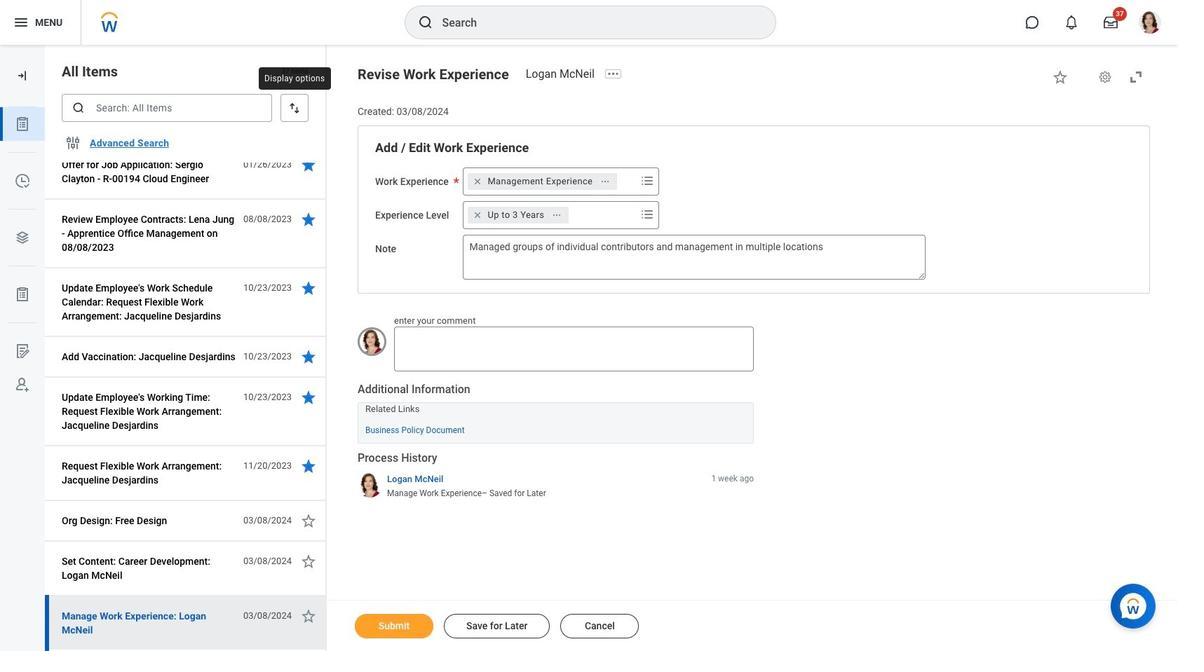 Task type: locate. For each thing, give the bounding box(es) containing it.
tooltip
[[255, 63, 335, 94]]

prompts image
[[639, 172, 656, 189]]

justify image
[[13, 14, 29, 31]]

related actions image left prompts icon
[[601, 176, 610, 186]]

related actions image
[[601, 176, 610, 186], [552, 210, 562, 220]]

5 star image from the top
[[300, 389, 317, 406]]

1 horizontal spatial related actions image
[[601, 176, 610, 186]]

None text field
[[463, 235, 926, 280], [394, 327, 754, 372], [463, 235, 926, 280], [394, 327, 754, 372]]

logan mcneil element
[[526, 67, 603, 81]]

1 vertical spatial clipboard image
[[14, 286, 31, 303]]

1 clipboard image from the top
[[14, 116, 31, 133]]

additional information region
[[358, 382, 754, 444]]

Search: All Items text field
[[62, 94, 272, 122]]

1 vertical spatial related actions image
[[552, 210, 562, 220]]

clipboard image
[[14, 116, 31, 133], [14, 286, 31, 303]]

2 clipboard image from the top
[[14, 286, 31, 303]]

gear image
[[1098, 70, 1112, 84]]

search image
[[72, 101, 86, 115]]

fullscreen image
[[1128, 69, 1145, 86]]

group
[[375, 139, 1133, 280]]

star image
[[1052, 69, 1069, 86], [300, 513, 317, 530], [300, 553, 317, 570], [300, 608, 317, 625]]

list
[[0, 107, 45, 402]]

3 star image from the top
[[300, 280, 317, 297]]

0 horizontal spatial related actions image
[[552, 210, 562, 220]]

related actions image inside up to 3 years, press delete to clear value. "option"
[[552, 210, 562, 220]]

x small image
[[471, 208, 485, 222]]

star image
[[300, 156, 317, 173], [300, 211, 317, 228], [300, 280, 317, 297], [300, 349, 317, 365], [300, 389, 317, 406], [300, 458, 317, 475]]

clipboard image down transformation import image
[[14, 116, 31, 133]]

0 vertical spatial related actions image
[[601, 176, 610, 186]]

inbox large image
[[1104, 15, 1118, 29]]

0 vertical spatial clipboard image
[[14, 116, 31, 133]]

profile logan mcneil image
[[1139, 11, 1161, 37]]

process history region
[[358, 451, 754, 504]]

clipboard image up "rename" icon
[[14, 286, 31, 303]]

related actions image down management experience, press delete to clear value. option
[[552, 210, 562, 220]]

transformation import image
[[15, 69, 29, 83]]

perspective image
[[14, 229, 31, 246]]

x small image
[[471, 174, 485, 188]]

action bar region
[[327, 600, 1178, 652]]

4 star image from the top
[[300, 349, 317, 365]]



Task type: vqa. For each thing, say whether or not it's contained in the screenshot.
inbox large icon
yes



Task type: describe. For each thing, give the bounding box(es) containing it.
related actions image for up to 3 years element
[[552, 210, 562, 220]]

clock check image
[[14, 173, 31, 189]]

rename image
[[14, 343, 31, 360]]

item list element
[[45, 0, 327, 652]]

management experience, press delete to clear value. option
[[468, 173, 617, 190]]

user plus image
[[14, 377, 31, 393]]

related actions image for the management experience element
[[601, 176, 610, 186]]

1 star image from the top
[[300, 156, 317, 173]]

Search Workday  search field
[[442, 7, 747, 38]]

up to 3 years, press delete to clear value. option
[[468, 207, 569, 224]]

sort image
[[288, 101, 302, 115]]

search image
[[417, 14, 434, 31]]

6 star image from the top
[[300, 458, 317, 475]]

up to 3 years element
[[488, 209, 544, 221]]

2 star image from the top
[[300, 211, 317, 228]]

management experience element
[[488, 175, 593, 188]]

employee's photo (logan mcneil) image
[[358, 327, 386, 356]]

notifications large image
[[1065, 15, 1079, 29]]

prompts image
[[639, 206, 656, 223]]

configure image
[[65, 135, 81, 151]]



